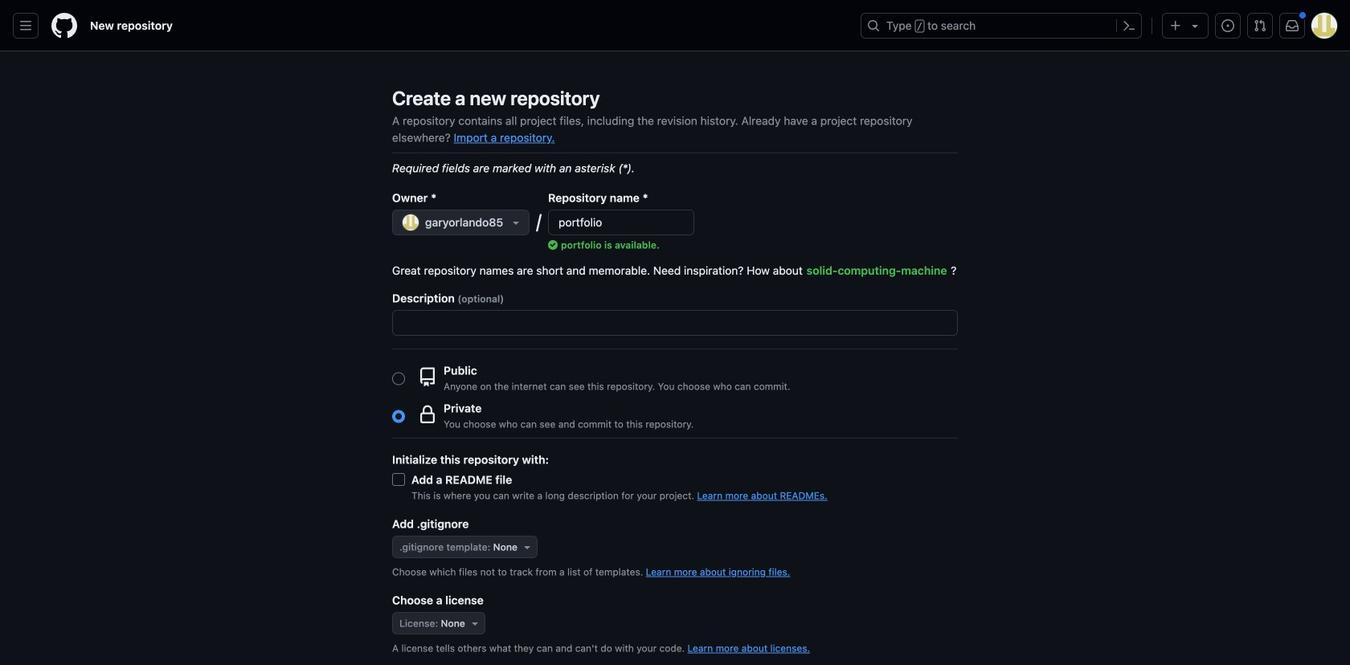 Task type: vqa. For each thing, say whether or not it's contained in the screenshot.
THE TRIANGLE DOWN icon
yes



Task type: locate. For each thing, give the bounding box(es) containing it.
None text field
[[549, 211, 694, 235]]

triangle down image
[[1189, 19, 1202, 32], [510, 216, 523, 229], [521, 541, 534, 554], [469, 617, 481, 630]]

None checkbox
[[392, 473, 405, 486]]

git pull request image
[[1254, 19, 1267, 32]]

lock image
[[418, 405, 437, 425]]

command palette image
[[1123, 19, 1136, 32]]

repo image
[[418, 368, 437, 387]]

None radio
[[392, 373, 405, 385], [392, 410, 405, 423], [392, 373, 405, 385], [392, 410, 405, 423]]

homepage image
[[51, 13, 77, 39]]



Task type: describe. For each thing, give the bounding box(es) containing it.
check circle fill image
[[548, 240, 558, 250]]

notifications image
[[1286, 19, 1299, 32]]

Description text field
[[393, 311, 957, 335]]

issue opened image
[[1222, 19, 1235, 32]]



